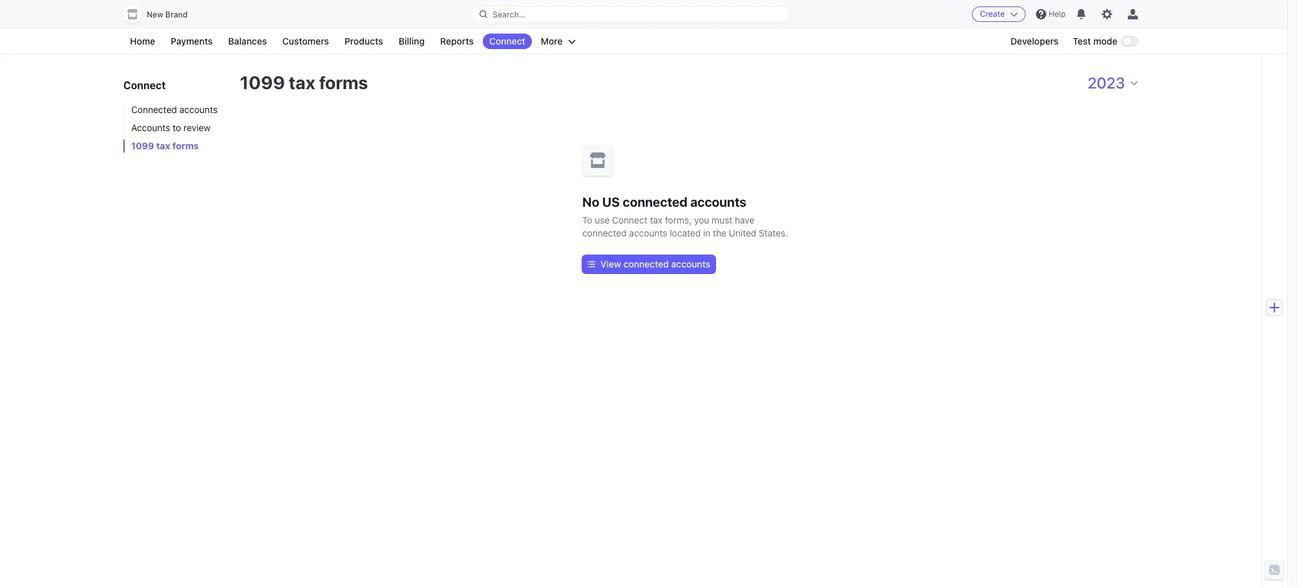 Task type: locate. For each thing, give the bounding box(es) containing it.
0 horizontal spatial 1099 tax forms
[[131, 140, 199, 151]]

connected
[[623, 195, 688, 209], [583, 228, 627, 239], [624, 259, 669, 270]]

tax inside the no us connected accounts to use connect tax forms, you must have connected accounts located in the united states.
[[650, 215, 663, 226]]

tax down accounts to review
[[156, 140, 170, 151]]

new
[[147, 10, 163, 19]]

use
[[595, 215, 610, 226]]

1 horizontal spatial 1099
[[240, 72, 285, 93]]

1 vertical spatial forms
[[173, 140, 199, 151]]

accounts up view connected accounts link
[[629, 228, 668, 239]]

accounts to review link
[[123, 122, 227, 134]]

billing link
[[392, 34, 431, 49]]

2 horizontal spatial tax
[[650, 215, 663, 226]]

1099 tax forms down customers link
[[240, 72, 368, 93]]

developers link
[[1004, 34, 1065, 49]]

connected up forms,
[[623, 195, 688, 209]]

mode
[[1094, 36, 1118, 47]]

1 horizontal spatial tax
[[289, 72, 315, 93]]

1 horizontal spatial forms
[[319, 72, 368, 93]]

1 horizontal spatial connect
[[489, 36, 526, 47]]

connected down use
[[583, 228, 627, 239]]

forms
[[319, 72, 368, 93], [173, 140, 199, 151]]

1 vertical spatial connect
[[123, 80, 166, 91]]

customers link
[[276, 34, 336, 49]]

connect
[[489, 36, 526, 47], [123, 80, 166, 91], [612, 215, 648, 226]]

accounts up review
[[179, 104, 218, 115]]

accounts
[[179, 104, 218, 115], [691, 195, 747, 209], [629, 228, 668, 239], [672, 259, 711, 270]]

2 vertical spatial connect
[[612, 215, 648, 226]]

connect down the search…
[[489, 36, 526, 47]]

reports link
[[434, 34, 480, 49]]

connect link
[[483, 34, 532, 49]]

test
[[1073, 36, 1091, 47]]

new brand
[[147, 10, 188, 19]]

1099 down "balances" link
[[240, 72, 285, 93]]

forms down 'to'
[[173, 140, 199, 151]]

1 vertical spatial tax
[[156, 140, 170, 151]]

states.
[[759, 228, 788, 239]]

united
[[729, 228, 757, 239]]

create button
[[973, 6, 1026, 22]]

connected accounts
[[131, 104, 218, 115]]

no us connected accounts to use connect tax forms, you must have connected accounts located in the united states.
[[583, 195, 788, 239]]

connect down "us"
[[612, 215, 648, 226]]

connected right view
[[624, 259, 669, 270]]

forms,
[[665, 215, 692, 226]]

1099 down accounts
[[131, 140, 154, 151]]

1099
[[240, 72, 285, 93], [131, 140, 154, 151]]

0 horizontal spatial 1099
[[131, 140, 154, 151]]

products
[[345, 36, 383, 47]]

us
[[602, 195, 620, 209]]

2 vertical spatial tax
[[650, 215, 663, 226]]

0 vertical spatial 1099 tax forms
[[240, 72, 368, 93]]

accounts
[[131, 122, 170, 133]]

must
[[712, 215, 733, 226]]

2 vertical spatial connected
[[624, 259, 669, 270]]

payments link
[[164, 34, 219, 49]]

0 vertical spatial tax
[[289, 72, 315, 93]]

home link
[[123, 34, 162, 49]]

customers
[[282, 36, 329, 47]]

tax inside 1099 tax forms link
[[156, 140, 170, 151]]

1099 tax forms down accounts to review
[[131, 140, 199, 151]]

to
[[583, 215, 593, 226]]

new brand button
[[123, 5, 201, 23]]

balances link
[[222, 34, 273, 49]]

tax left forms,
[[650, 215, 663, 226]]

1099 tax forms
[[240, 72, 368, 93], [131, 140, 199, 151]]

0 vertical spatial forms
[[319, 72, 368, 93]]

svg image
[[588, 261, 595, 268]]

tax down customers link
[[289, 72, 315, 93]]

0 horizontal spatial tax
[[156, 140, 170, 151]]

tax
[[289, 72, 315, 93], [156, 140, 170, 151], [650, 215, 663, 226]]

more button
[[535, 34, 582, 49]]

0 vertical spatial connected
[[623, 195, 688, 209]]

connect up connected
[[123, 80, 166, 91]]

developers
[[1011, 36, 1059, 47]]

2 horizontal spatial connect
[[612, 215, 648, 226]]

forms down products link
[[319, 72, 368, 93]]



Task type: vqa. For each thing, say whether or not it's contained in the screenshot.
Atlas
no



Task type: describe. For each thing, give the bounding box(es) containing it.
0 horizontal spatial forms
[[173, 140, 199, 151]]

connected
[[131, 104, 177, 115]]

products link
[[338, 34, 390, 49]]

brand
[[165, 10, 188, 19]]

you
[[694, 215, 709, 226]]

have
[[735, 215, 755, 226]]

1 vertical spatial connected
[[583, 228, 627, 239]]

payments
[[171, 36, 213, 47]]

no
[[583, 195, 600, 209]]

view connected accounts
[[601, 259, 711, 270]]

connected accounts link
[[123, 103, 227, 116]]

more
[[541, 36, 563, 47]]

help button
[[1031, 4, 1071, 25]]

review
[[184, 122, 211, 133]]

create
[[980, 9, 1005, 19]]

0 vertical spatial 1099
[[240, 72, 285, 93]]

0 horizontal spatial connect
[[123, 80, 166, 91]]

in
[[703, 228, 711, 239]]

accounts up must
[[691, 195, 747, 209]]

test mode
[[1073, 36, 1118, 47]]

the
[[713, 228, 727, 239]]

connect inside the no us connected accounts to use connect tax forms, you must have connected accounts located in the united states.
[[612, 215, 648, 226]]

billing
[[399, 36, 425, 47]]

Search… search field
[[472, 6, 790, 22]]

0 vertical spatial connect
[[489, 36, 526, 47]]

1 vertical spatial 1099 tax forms
[[131, 140, 199, 151]]

Search… text field
[[472, 6, 790, 22]]

help
[[1049, 9, 1066, 19]]

search…
[[493, 9, 526, 19]]

balances
[[228, 36, 267, 47]]

2023
[[1088, 74, 1126, 92]]

reports
[[440, 36, 474, 47]]

view
[[601, 259, 621, 270]]

located
[[670, 228, 701, 239]]

1 horizontal spatial 1099 tax forms
[[240, 72, 368, 93]]

view connected accounts link
[[583, 255, 716, 273]]

1 vertical spatial 1099
[[131, 140, 154, 151]]

accounts down the located
[[672, 259, 711, 270]]

home
[[130, 36, 155, 47]]

to
[[173, 122, 181, 133]]

accounts to review
[[131, 122, 211, 133]]

1099 tax forms link
[[123, 140, 227, 153]]



